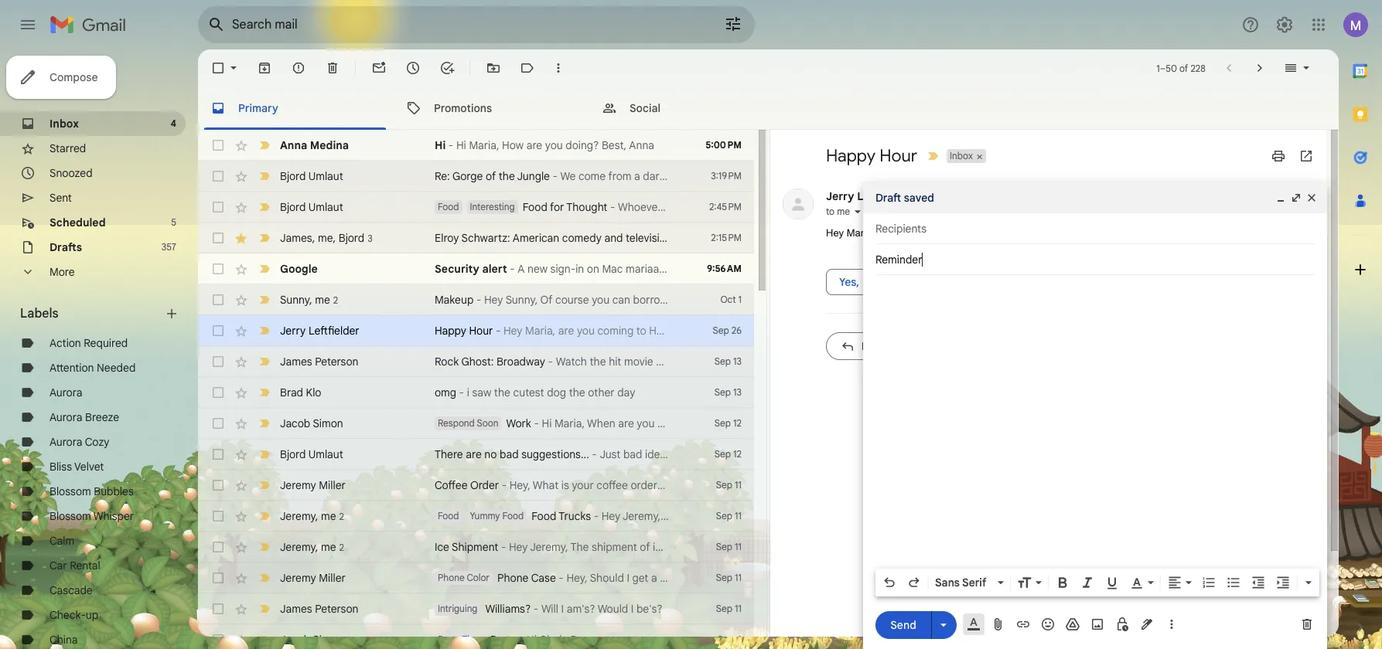 Task type: locate. For each thing, give the bounding box(es) containing it.
1 horizontal spatial of
[[1180, 62, 1189, 74]]

sep 11
[[716, 480, 742, 491], [716, 511, 742, 522], [716, 542, 742, 553], [716, 572, 742, 584], [716, 603, 742, 615]]

0 vertical spatial 13
[[733, 356, 742, 367]]

to me
[[826, 206, 850, 217]]

i
[[467, 386, 469, 400]]

bjord umlaut up james , me , bjord 3
[[280, 200, 343, 214]]

leftfielder up show details image
[[857, 190, 913, 203]]

aurora cozy link
[[50, 436, 109, 449]]

2 jacob from the top
[[280, 634, 310, 648]]

1 simon from the top
[[313, 417, 343, 431]]

row containing jerry leftfielder
[[198, 316, 754, 347]]

0 horizontal spatial of
[[486, 169, 496, 183]]

1 left "50"
[[1157, 62, 1160, 74]]

- right 'jungle'
[[553, 169, 558, 183]]

bjord umlaut for re: gorge of the jungle
[[280, 169, 343, 183]]

0 vertical spatial of
[[1180, 62, 1189, 74]]

13
[[733, 356, 742, 367], [733, 387, 742, 398]]

3 11 from the top
[[735, 542, 742, 553]]

row down schwartz: on the left top
[[198, 254, 754, 285]]

1 james peterson from the top
[[280, 355, 359, 369]]

0 horizontal spatial jerry
[[280, 324, 306, 338]]

attention needed link
[[50, 361, 136, 375]]

phone color phone case -
[[438, 572, 567, 586]]

1 jacob from the top
[[280, 417, 310, 431]]

1 vertical spatial sep 12
[[715, 449, 742, 460]]

respond
[[438, 418, 475, 429]]

1 vertical spatial jeremy , me 2
[[280, 540, 344, 554]]

1 horizontal spatial coming
[[914, 227, 946, 239]]

hey up 'broadway'
[[504, 324, 523, 338]]

maria, up 'broadway'
[[525, 324, 556, 338]]

bliss
[[50, 460, 72, 474]]

me for row containing sunny
[[315, 293, 330, 307]]

sep 12 right ideas
[[715, 449, 742, 460]]

4 11 from the top
[[735, 572, 742, 584]]

hi for hi - hi maria, how are you doing? best, anna
[[456, 138, 466, 152]]

hit
[[609, 355, 621, 369]]

happy down makeup
[[435, 324, 466, 338]]

now
[[656, 355, 677, 369]]

12
[[733, 418, 742, 429], [733, 449, 742, 460]]

2
[[333, 294, 338, 306], [339, 511, 344, 523], [339, 542, 344, 554]]

- left hey, at bottom
[[502, 479, 507, 493]]

bad right no
[[500, 448, 519, 462]]

row up color
[[198, 532, 754, 563]]

bad
[[500, 448, 519, 462], [623, 448, 642, 462]]

2 james peterson from the top
[[280, 603, 359, 617]]

1 horizontal spatial 1
[[1157, 62, 1160, 74]]

i right will
[[561, 603, 564, 617]]

row down security alert -
[[198, 285, 754, 316]]

inbox inside button
[[950, 150, 973, 162]]

1 vertical spatial jacob simon
[[280, 634, 343, 648]]

row containing brad klo
[[198, 378, 754, 408]]

2 sep 11 from the top
[[716, 511, 742, 522]]

1 horizontal spatial hi
[[456, 138, 466, 152]]

hi left clark,
[[527, 634, 537, 648]]

undo ‪(⌘z)‬ image
[[882, 576, 897, 591]]

row up the saw
[[198, 347, 754, 378]]

umlaut
[[308, 169, 343, 183], [308, 200, 343, 214], [308, 448, 343, 462]]

1 row from the top
[[198, 130, 754, 161]]

5 row from the top
[[198, 254, 754, 285]]

0 vertical spatial jerry
[[826, 190, 855, 203]]

0 vertical spatial sep 12
[[715, 418, 742, 429]]

0 vertical spatial peterson
[[315, 355, 359, 369]]

leftfielder for jerry leftfielder
[[309, 324, 359, 338]]

bold ‪(⌘b)‬ image
[[1055, 576, 1071, 591]]

11 for intriguing williams? - will i am's? would i be's?
[[735, 603, 742, 615]]

1 vertical spatial coming
[[598, 324, 634, 338]]

- left watch at bottom left
[[548, 355, 553, 369]]

writer.
[[675, 231, 705, 245]]

sep 12 down stage!
[[715, 418, 742, 429]]

tab list
[[1339, 50, 1382, 594], [198, 87, 1339, 130]]

13 down 26
[[733, 356, 742, 367]]

1 horizontal spatial bad
[[623, 448, 642, 462]]

- left will
[[534, 603, 539, 617]]

report spam image
[[291, 60, 306, 76]]

1 vertical spatial simon
[[313, 634, 343, 648]]

2 vertical spatial bjord umlaut
[[280, 448, 343, 462]]

2 peterson from the top
[[315, 603, 359, 617]]

2 vertical spatial 2
[[339, 542, 344, 554]]

me for 14th row from the top
[[321, 540, 336, 554]]

bjord up james , me , bjord 3
[[280, 200, 306, 214]]

2 blossom from the top
[[50, 510, 91, 524]]

0 vertical spatial jacob
[[280, 417, 310, 431]]

1 vertical spatial jerry
[[280, 324, 306, 338]]

oct 1
[[721, 294, 742, 306]]

miller for 15th row from the top
[[319, 572, 346, 586]]

1 sep 13 from the top
[[715, 356, 742, 367]]

inbox up starred link
[[50, 117, 79, 131]]

serif
[[962, 576, 987, 590]]

2 jeremy , me 2 from the top
[[280, 540, 344, 554]]

hey down 'to me'
[[826, 227, 844, 239]]

hi up re:
[[435, 138, 446, 152]]

2 inside sunny , me 2
[[333, 294, 338, 306]]

blossom for blossom bubbles
[[50, 485, 91, 499]]

Message Body text field
[[876, 283, 1315, 565]]

1 sep 11 from the top
[[716, 480, 742, 491]]

hour for happy hour - hey maria, are you coming to happy hour? sep 26
[[469, 324, 493, 338]]

to
[[826, 206, 835, 217], [949, 227, 958, 239], [637, 324, 647, 338], [634, 634, 644, 648], [677, 634, 687, 648]]

blossom down bliss velvet
[[50, 485, 91, 499]]

insert emoji ‪(⌘⇧2)‬ image
[[1041, 617, 1056, 633]]

phone left case
[[497, 572, 529, 586]]

None search field
[[198, 6, 755, 43]]

sent
[[50, 191, 72, 205]]

compose button
[[6, 56, 116, 99]]

aurora link
[[50, 386, 82, 400]]

hour?
[[992, 227, 1020, 239], [684, 324, 713, 338]]

bjord umlaut for there are no bad suggestions...
[[280, 448, 343, 462]]

james for sep 13
[[280, 355, 312, 369]]

china link
[[50, 634, 78, 648]]

0 vertical spatial simon
[[313, 417, 343, 431]]

hour? down leftforjerrbear344@gmail.com
[[992, 227, 1020, 239]]

row up ghost:
[[198, 316, 754, 347]]

sep 13 down stage!
[[715, 387, 742, 398]]

jerry leftfielder < leftforjerrbear344@gmail.com
[[826, 190, 1047, 203]]

3 bjord umlaut from the top
[[280, 448, 343, 462]]

maria, left how
[[469, 138, 499, 152]]

1 vertical spatial 13
[[733, 387, 742, 398]]

16 row from the top
[[198, 594, 754, 625]]

row down the saw
[[198, 408, 754, 439]]

1 umlaut from the top
[[308, 169, 343, 183]]

row up "interesting" on the top left of page
[[198, 161, 754, 192]]

to up movie
[[637, 324, 647, 338]]

1 13 from the top
[[733, 356, 742, 367]]

1 12 from the top
[[733, 418, 742, 429]]

me for row containing james
[[318, 231, 333, 245]]

bjord umlaut
[[280, 169, 343, 183], [280, 200, 343, 214], [280, 448, 343, 462]]

1 vertical spatial james peterson
[[280, 603, 359, 617]]

row
[[198, 130, 754, 161], [198, 161, 754, 192], [198, 192, 754, 223], [198, 223, 754, 254], [198, 254, 754, 285], [198, 285, 754, 316], [198, 316, 754, 347], [198, 347, 754, 378], [198, 378, 754, 408], [198, 408, 754, 439], [198, 439, 754, 470], [198, 470, 754, 501], [198, 501, 754, 532], [198, 532, 754, 563], [198, 563, 754, 594], [198, 594, 754, 625], [198, 625, 754, 650]]

row up security alert -
[[198, 223, 754, 254]]

2 aurora from the top
[[50, 411, 82, 425]]

2 sep 13 from the top
[[715, 387, 742, 398]]

1 horizontal spatial inbox
[[950, 150, 973, 162]]

jerry down sunny
[[280, 324, 306, 338]]

0 vertical spatial jeremy , me 2
[[280, 509, 344, 523]]

14 row from the top
[[198, 532, 754, 563]]

228
[[1191, 62, 1206, 74]]

snoozed link
[[50, 166, 93, 180]]

0 vertical spatial 12
[[733, 418, 742, 429]]

bjord for 2:45 pm
[[280, 200, 306, 214]]

0 vertical spatial miller
[[319, 479, 346, 493]]

hi up gorge
[[456, 138, 466, 152]]

you right do
[[587, 634, 605, 648]]

ice shipment -
[[435, 541, 509, 555]]

clark,
[[539, 634, 568, 648]]

aurora for aurora cozy
[[50, 436, 82, 449]]

1 vertical spatial aurora
[[50, 411, 82, 425]]

2 horizontal spatial hi
[[527, 634, 537, 648]]

2 for ice shipment -
[[339, 542, 344, 554]]

0 vertical spatial james peterson
[[280, 355, 359, 369]]

jeremy miller for sixth row from the bottom
[[280, 479, 346, 493]]

bjord for sep 12
[[280, 448, 306, 462]]

0 vertical spatial umlaut
[[308, 169, 343, 183]]

2 13 from the top
[[733, 387, 742, 398]]

0 vertical spatial 1
[[1157, 62, 1160, 74]]

intriguing
[[438, 603, 478, 615]]

2 11 from the top
[[735, 511, 742, 522]]

5 11 from the top
[[735, 603, 742, 615]]

2 bad from the left
[[623, 448, 642, 462]]

2 miller from the top
[[319, 572, 346, 586]]

1 miller from the top
[[319, 479, 346, 493]]

row up yummy
[[198, 470, 754, 501]]

1 horizontal spatial hour
[[880, 145, 917, 166]]

sent link
[[50, 191, 72, 205]]

1 vertical spatial bjord umlaut
[[280, 200, 343, 214]]

of inside row
[[486, 169, 496, 183]]

aurora for aurora link
[[50, 386, 82, 400]]

row up gorge
[[198, 130, 754, 161]]

breeze
[[85, 411, 119, 425]]

television
[[626, 231, 672, 245]]

james peterson for sep 13
[[280, 355, 359, 369]]

1 vertical spatial 4
[[736, 634, 742, 646]]

aurora down aurora link
[[50, 411, 82, 425]]

formatting options toolbar
[[876, 569, 1320, 597]]

2 vertical spatial james
[[280, 603, 312, 617]]

bjord down brad
[[280, 448, 306, 462]]

0 horizontal spatial hour
[[469, 324, 493, 338]]

support image
[[1242, 15, 1260, 34]]

inbox
[[50, 117, 79, 131], [950, 150, 973, 162]]

2 simon from the top
[[313, 634, 343, 648]]

attention
[[50, 361, 94, 375]]

0 vertical spatial hour
[[880, 145, 917, 166]]

2 vertical spatial aurora
[[50, 436, 82, 449]]

1 vertical spatial inbox
[[950, 150, 973, 162]]

1 vertical spatial blossom
[[50, 510, 91, 524]]

cascade link
[[50, 584, 93, 598]]

7 row from the top
[[198, 316, 754, 347]]

you up rock ghost: broadway - watch the hit movie now on the stage!
[[577, 324, 595, 338]]

leftfielder inside row
[[309, 324, 359, 338]]

check-up link
[[50, 609, 98, 623]]

hour up ghost:
[[469, 324, 493, 338]]

i left be's?
[[631, 603, 634, 617]]

0 horizontal spatial anna
[[280, 138, 307, 152]]

check-up
[[50, 609, 98, 623]]

1 bad from the left
[[500, 448, 519, 462]]

sans serif option
[[932, 576, 995, 591]]

interesting
[[470, 201, 515, 213]]

1 vertical spatial 1
[[738, 294, 742, 306]]

umlaut up james , me , bjord 3
[[308, 200, 343, 214]]

stage!
[[714, 355, 744, 369]]

case
[[531, 572, 556, 586]]

the left hit
[[590, 355, 606, 369]]

1 aurora from the top
[[50, 386, 82, 400]]

would
[[598, 603, 628, 617]]

whisper
[[93, 510, 134, 524]]

broadway
[[497, 355, 545, 369]]

china
[[50, 634, 78, 648]]

1 vertical spatial peterson
[[315, 603, 359, 617]]

None checkbox
[[210, 60, 226, 76], [210, 169, 226, 184], [210, 200, 226, 215], [210, 231, 226, 246], [210, 261, 226, 277], [210, 292, 226, 308], [210, 416, 226, 432], [210, 478, 226, 494], [210, 509, 226, 525], [210, 540, 226, 555], [210, 60, 226, 76], [210, 169, 226, 184], [210, 200, 226, 215], [210, 231, 226, 246], [210, 261, 226, 277], [210, 292, 226, 308], [210, 416, 226, 432], [210, 478, 226, 494], [210, 509, 226, 525], [210, 540, 226, 555]]

11 row from the top
[[198, 439, 754, 470]]

1 bjord umlaut from the top
[[280, 169, 343, 183]]

0 vertical spatial james
[[280, 231, 312, 245]]

row up the order
[[198, 439, 754, 470]]

james , me , bjord 3
[[280, 231, 373, 245]]

bjord down anna medina
[[280, 169, 306, 183]]

0 horizontal spatial inbox
[[50, 117, 79, 131]]

0 vertical spatial blossom
[[50, 485, 91, 499]]

archive image
[[257, 60, 272, 76]]

want
[[608, 634, 631, 648]]

indent less ‪(⌘[)‬ image
[[1251, 576, 1266, 591]]

anna left medina at the left of page
[[280, 138, 307, 152]]

0 vertical spatial aurora
[[50, 386, 82, 400]]

1 jeremy , me 2 from the top
[[280, 509, 344, 523]]

2 jeremy miller from the top
[[280, 572, 346, 586]]

yummy
[[470, 511, 500, 522]]

1 vertical spatial james
[[280, 355, 312, 369]]

row down ghost:
[[198, 378, 754, 408]]

check-
[[50, 609, 86, 623]]

blossom for blossom whisper
[[50, 510, 91, 524]]

row down "intriguing" at left
[[198, 625, 754, 650]]

0 vertical spatial jacob simon
[[280, 417, 343, 431]]

alert
[[482, 262, 507, 276]]

9 row from the top
[[198, 378, 754, 408]]

1 vertical spatial hour
[[469, 324, 493, 338]]

0 horizontal spatial 1
[[738, 294, 742, 306]]

maria,
[[469, 138, 499, 152], [847, 227, 875, 239], [525, 324, 556, 338]]

1 horizontal spatial hour?
[[992, 227, 1020, 239]]

1 jacob simon from the top
[[280, 417, 343, 431]]

2 vertical spatial umlaut
[[308, 448, 343, 462]]

Search mail text field
[[232, 17, 681, 32]]

show details image
[[853, 207, 863, 217]]

maria, down show details image
[[847, 227, 875, 239]]

snooze image
[[405, 60, 421, 76]]

10 row from the top
[[198, 408, 754, 439]]

4 sep 11 from the top
[[716, 572, 742, 584]]

0 horizontal spatial hi
[[435, 138, 446, 152]]

5 sep 11 from the top
[[716, 603, 742, 615]]

older image
[[1252, 60, 1268, 76]]

inbox button
[[947, 149, 975, 163]]

coming down 'saved'
[[914, 227, 946, 239]]

Subject field
[[876, 252, 1315, 268]]

1 vertical spatial hour?
[[684, 324, 713, 338]]

discard draft ‪(⌘⇧d)‬ image
[[1300, 617, 1315, 633]]

james for sep 11
[[280, 603, 312, 617]]

blossom up calm link
[[50, 510, 91, 524]]

1 horizontal spatial i
[[631, 603, 634, 617]]

1 horizontal spatial 4
[[736, 634, 742, 646]]

0 vertical spatial jeremy miller
[[280, 479, 346, 493]]

- right makeup
[[476, 293, 481, 307]]

food down re:
[[438, 201, 459, 213]]

0 vertical spatial maria,
[[469, 138, 499, 152]]

blossom
[[50, 485, 91, 499], [50, 510, 91, 524]]

on
[[679, 355, 692, 369]]

pop out image
[[1290, 192, 1303, 204]]

more options image
[[1167, 617, 1177, 633]]

0 vertical spatial leftfielder
[[857, 190, 913, 203]]

indent more ‪(⌘])‬ image
[[1276, 576, 1291, 591]]

0 vertical spatial inbox
[[50, 117, 79, 131]]

2 james from the top
[[280, 355, 312, 369]]

0 horizontal spatial 4
[[171, 118, 176, 129]]

2 jacob simon from the top
[[280, 634, 343, 648]]

hey inside row
[[504, 324, 523, 338]]

makeup -
[[435, 293, 484, 307]]

coming up hit
[[598, 324, 634, 338]]

0 horizontal spatial coming
[[598, 324, 634, 338]]

of right gorge
[[486, 169, 496, 183]]

2 horizontal spatial maria,
[[847, 227, 875, 239]]

26
[[732, 325, 742, 337]]

0 vertical spatial hey
[[826, 227, 844, 239]]

do
[[570, 634, 584, 648]]

0 vertical spatial hour?
[[992, 227, 1020, 239]]

are
[[527, 138, 542, 152], [878, 227, 892, 239], [558, 324, 574, 338], [466, 448, 482, 462]]

1 jeremy miller from the top
[[280, 479, 346, 493]]

1 vertical spatial miller
[[319, 572, 346, 586]]

1 peterson from the top
[[315, 355, 359, 369]]

close image
[[1306, 192, 1318, 204]]

bjord left the 3
[[339, 231, 364, 245]]

1 blossom from the top
[[50, 485, 91, 499]]

best,
[[602, 138, 627, 152]]

0 horizontal spatial bad
[[500, 448, 519, 462]]

11 for phone color phone case -
[[735, 572, 742, 584]]

0 horizontal spatial i
[[561, 603, 564, 617]]

social
[[630, 101, 661, 115]]

- up 'broadway'
[[496, 324, 501, 338]]

row up shipment
[[198, 501, 754, 532]]

11
[[735, 480, 742, 491], [735, 511, 742, 522], [735, 542, 742, 553], [735, 572, 742, 584], [735, 603, 742, 615]]

-
[[449, 138, 454, 152], [553, 169, 558, 183], [610, 200, 615, 214], [510, 262, 515, 276], [476, 293, 481, 307], [496, 324, 501, 338], [548, 355, 553, 369], [459, 386, 464, 400], [534, 417, 539, 431], [592, 448, 597, 462], [502, 479, 507, 493], [594, 510, 599, 524], [501, 541, 506, 555], [559, 572, 564, 586], [534, 603, 539, 617], [519, 634, 524, 648]]

toggle confidential mode image
[[1115, 617, 1130, 633]]

gmail image
[[50, 9, 134, 40]]

0 vertical spatial 2
[[333, 294, 338, 306]]

0 horizontal spatial maria,
[[469, 138, 499, 152]]

1 vertical spatial jeremy miller
[[280, 572, 346, 586]]

3 james from the top
[[280, 603, 312, 617]]

3 aurora from the top
[[50, 436, 82, 449]]

row down color
[[198, 594, 754, 625]]

required
[[84, 337, 128, 350]]

trucks
[[559, 510, 591, 524]]

1 vertical spatial jacob
[[280, 634, 310, 648]]

of right "50"
[[1180, 62, 1189, 74]]

0 horizontal spatial phone
[[438, 572, 465, 584]]

0 vertical spatial coming
[[914, 227, 946, 239]]

doing?
[[566, 138, 599, 152]]

happy down leftforjerrbear344@gmail.com
[[960, 227, 989, 239]]

inbox inside labels navigation
[[50, 117, 79, 131]]

inbox for inbox link on the left top of the page
[[50, 117, 79, 131]]

bjord umlaut down klo
[[280, 448, 343, 462]]

6 row from the top
[[198, 285, 754, 316]]

velvet
[[74, 460, 104, 474]]

1 vertical spatial leftfielder
[[309, 324, 359, 338]]

row down gorge
[[198, 192, 754, 223]]

1 50 of 228
[[1157, 62, 1206, 74]]

main menu image
[[19, 15, 37, 34]]

umlaut down klo
[[308, 448, 343, 462]]

- right "alert"
[[510, 262, 515, 276]]

insert photo image
[[1090, 617, 1105, 633]]

bjord umlaut down anna medina
[[280, 169, 343, 183]]

compose
[[50, 70, 98, 84]]

omg
[[435, 386, 456, 400]]

1 vertical spatial hey
[[504, 324, 523, 338]]

am's?
[[567, 603, 595, 617]]

1 vertical spatial 12
[[733, 449, 742, 460]]

happy hour - hey maria, are you coming to happy hour? sep 26
[[435, 324, 742, 338]]

1 vertical spatial sep 13
[[715, 387, 742, 398]]

0 vertical spatial 4
[[171, 118, 176, 129]]

1 vertical spatial of
[[486, 169, 496, 183]]

will
[[541, 603, 559, 617]]

1 vertical spatial maria,
[[847, 227, 875, 239]]

row down shipment
[[198, 563, 754, 594]]

1 horizontal spatial maria,
[[525, 324, 556, 338]]

1 horizontal spatial anna
[[629, 138, 654, 152]]

None checkbox
[[210, 138, 226, 153], [210, 323, 226, 339], [210, 354, 226, 370], [210, 385, 226, 401], [210, 447, 226, 463], [210, 571, 226, 586], [210, 602, 226, 617], [210, 633, 226, 648], [210, 138, 226, 153], [210, 323, 226, 339], [210, 354, 226, 370], [210, 385, 226, 401], [210, 447, 226, 463], [210, 571, 226, 586], [210, 602, 226, 617], [210, 633, 226, 648]]

3 umlaut from the top
[[308, 448, 343, 462]]

jerry for jerry leftfielder < leftforjerrbear344@gmail.com
[[826, 190, 855, 203]]

starred
[[50, 142, 86, 155]]

2:15 pm
[[711, 232, 742, 244]]

0 horizontal spatial hey
[[504, 324, 523, 338]]

aurora down attention
[[50, 386, 82, 400]]

leftfielder down sunny , me 2
[[309, 324, 359, 338]]

aurora up bliss
[[50, 436, 82, 449]]

american
[[513, 231, 560, 245]]

inbox up leftforjerrbear344@gmail.com
[[950, 150, 973, 162]]

sep 13
[[715, 356, 742, 367], [715, 387, 742, 398]]

phone inside phone color phone case -
[[438, 572, 465, 584]]

2 i from the left
[[631, 603, 634, 617]]

1 horizontal spatial jerry
[[826, 190, 855, 203]]

- right shipment
[[501, 541, 506, 555]]

jeremy miller
[[280, 479, 346, 493], [280, 572, 346, 586]]

cozy
[[85, 436, 109, 449]]

1 right oct
[[738, 294, 742, 306]]

umlaut down medina at the left of page
[[308, 169, 343, 183]]

13 down stage!
[[733, 387, 742, 398]]

food right yummy
[[503, 511, 524, 522]]

0 vertical spatial sep 13
[[715, 356, 742, 367]]

how
[[502, 138, 524, 152]]

3 row from the top
[[198, 192, 754, 223]]

1 horizontal spatial leftfielder
[[857, 190, 913, 203]]

4 row from the top
[[198, 223, 754, 254]]

me for 13th row from the top
[[321, 509, 336, 523]]

draft saved dialog
[[863, 183, 1328, 650]]

- left just
[[592, 448, 597, 462]]

underline ‪(⌘u)‬ image
[[1105, 576, 1120, 592]]

the left 'jungle'
[[499, 169, 515, 183]]

0 vertical spatial bjord umlaut
[[280, 169, 343, 183]]

promotions tab
[[394, 87, 589, 130]]

1 vertical spatial umlaut
[[308, 200, 343, 214]]

0 horizontal spatial leftfielder
[[309, 324, 359, 338]]

bad right just
[[623, 448, 642, 462]]

drafts
[[50, 241, 82, 255]]



Task type: vqa. For each thing, say whether or not it's contained in the screenshot.
Alert
yes



Task type: describe. For each thing, give the bounding box(es) containing it.
the right 'on'
[[694, 355, 711, 369]]

labels
[[20, 306, 58, 322]]

suggestions...
[[522, 448, 589, 462]]

more formatting options image
[[1301, 576, 1317, 591]]

rental
[[70, 559, 100, 573]]

ice
[[435, 541, 449, 555]]

coming inside row
[[598, 324, 634, 338]]

car
[[50, 559, 67, 573]]

you down draft saved
[[895, 227, 911, 239]]

simon for respond
[[313, 417, 343, 431]]

sep 11 for intriguing williams? - will i am's? would i be's?
[[716, 603, 742, 615]]

happy hour main content
[[198, 50, 1339, 650]]

bulleted list ‪(⌘⇧8)‬ image
[[1226, 576, 1242, 591]]

party
[[490, 634, 516, 648]]

insert link ‪(⌘k)‬ image
[[1016, 617, 1031, 633]]

row containing sunny
[[198, 285, 754, 316]]

to left show details image
[[826, 206, 835, 217]]

1 horizontal spatial phone
[[497, 572, 529, 586]]

primary tab
[[198, 87, 392, 130]]

aurora breeze
[[50, 411, 119, 425]]

jerry for jerry leftfielder
[[280, 324, 306, 338]]

leftfielder for jerry leftfielder < leftforjerrbear344@gmail.com
[[857, 190, 913, 203]]

hey,
[[510, 479, 531, 493]]

add to tasks image
[[439, 60, 455, 76]]

1 inside row
[[738, 294, 742, 306]]

miller for sixth row from the bottom
[[319, 479, 346, 493]]

5:00 pm
[[706, 139, 742, 151]]

- right trucks
[[594, 510, 599, 524]]

anna medina
[[280, 138, 349, 152]]

more button
[[0, 260, 186, 285]]

1 horizontal spatial hey
[[826, 227, 844, 239]]

357
[[161, 241, 176, 253]]

italic ‪(⌘i)‬ image
[[1080, 576, 1095, 591]]

aurora cozy
[[50, 436, 109, 449]]

primary
[[238, 101, 278, 115]]

row containing james
[[198, 223, 754, 254]]

1 11 from the top
[[735, 480, 742, 491]]

bjord for 3:19 pm
[[280, 169, 306, 183]]

simon for party
[[313, 634, 343, 648]]

inbox link
[[50, 117, 79, 131]]

1 vertical spatial 2
[[339, 511, 344, 523]]

row containing google
[[198, 254, 754, 285]]

jacob simon for respond
[[280, 417, 343, 431]]

<
[[915, 190, 920, 202]]

action required link
[[50, 337, 128, 350]]

2 bjord umlaut from the top
[[280, 200, 343, 214]]

rock
[[435, 355, 459, 369]]

- up re:
[[449, 138, 454, 152]]

labels navigation
[[0, 50, 198, 650]]

draft saved
[[876, 191, 934, 205]]

jacob for party
[[280, 634, 310, 648]]

action required
[[50, 337, 128, 350]]

food down the coffee
[[438, 511, 459, 522]]

are up watch at bottom left
[[558, 324, 574, 338]]

aurora for aurora breeze
[[50, 411, 82, 425]]

sans
[[935, 576, 960, 590]]

jerry leftfielder cell
[[826, 190, 1052, 203]]

row containing anna medina
[[198, 130, 754, 161]]

toggle split pane mode image
[[1283, 60, 1299, 76]]

umlaut for re:
[[308, 169, 343, 183]]

3 sep 11 from the top
[[716, 542, 742, 553]]

4 inside happy hour main content
[[736, 634, 742, 646]]

sep 13 for rock ghost: broadway - watch the hit movie now on the stage!
[[715, 356, 742, 367]]

4 inside labels navigation
[[171, 118, 176, 129]]

hi - hi maria, how are you doing? best, anna
[[435, 138, 654, 152]]

color
[[467, 572, 490, 584]]

klo
[[306, 386, 321, 400]]

shipment
[[452, 541, 498, 555]]

send
[[891, 618, 917, 632]]

11 for food trucks -
[[735, 511, 742, 522]]

our
[[690, 634, 706, 648]]

elroy
[[435, 231, 459, 245]]

1 james from the top
[[280, 231, 312, 245]]

2 umlaut from the top
[[308, 200, 343, 214]]

omg - i saw the cutest dog the other day
[[435, 386, 635, 400]]

13 for rock ghost: broadway - watch the hit movie now on the stage!
[[733, 356, 742, 367]]

car rental
[[50, 559, 100, 573]]

13 for omg - i saw the cutest dog the other day
[[733, 387, 742, 398]]

1 anna from the left
[[280, 138, 307, 152]]

to left our
[[677, 634, 687, 648]]

there
[[435, 448, 463, 462]]

- right party
[[519, 634, 524, 648]]

to down jerry leftfielder cell
[[949, 227, 958, 239]]

redo ‪(⌘y)‬ image
[[907, 576, 922, 591]]

car rental link
[[50, 559, 100, 573]]

17 row from the top
[[198, 625, 754, 650]]

to right want
[[634, 634, 644, 648]]

of for gorge
[[486, 169, 496, 183]]

insert files using drive image
[[1065, 617, 1081, 633]]

happy hour
[[826, 145, 917, 166]]

social tab
[[589, 87, 784, 130]]

jeremy , me 2 for food trucks
[[280, 509, 344, 523]]

snoozed
[[50, 166, 93, 180]]

recipients
[[876, 222, 927, 236]]

sep 13 for omg - i saw the cutest dog the other day
[[715, 387, 742, 398]]

send button
[[876, 612, 931, 639]]

inbox for inbox button
[[950, 150, 973, 162]]

advanced search options image
[[718, 9, 749, 39]]

elroy schwartz: american comedy and television writer. 2:15 pm
[[435, 231, 742, 245]]

2:45 pm
[[709, 201, 742, 213]]

numbered list ‪(⌘⇧7)‬ image
[[1201, 576, 1217, 591]]

jerry leftfielder
[[280, 324, 359, 338]]

gorge
[[453, 169, 483, 183]]

2 12 from the top
[[733, 449, 742, 460]]

8 row from the top
[[198, 347, 754, 378]]

james peterson for sep 11
[[280, 603, 359, 617]]

scheduled
[[50, 216, 106, 230]]

regards,
[[666, 479, 709, 493]]

blossom bubbles link
[[50, 485, 134, 499]]

and
[[605, 231, 623, 245]]

food left trucks
[[532, 510, 556, 524]]

soon
[[477, 418, 499, 429]]

5
[[171, 217, 176, 228]]

13 row from the top
[[198, 501, 754, 532]]

1 i from the left
[[561, 603, 564, 617]]

coffee order - hey, what is your coffee order? regards, jeremy
[[435, 479, 747, 493]]

be's?
[[637, 603, 663, 617]]

- right work
[[534, 417, 539, 431]]

makeup
[[435, 293, 474, 307]]

happy up draft on the top right of the page
[[826, 145, 876, 166]]

2 for makeup -
[[333, 294, 338, 306]]

party?
[[709, 634, 741, 648]]

sans serif
[[935, 576, 987, 590]]

food trucks -
[[532, 510, 602, 524]]

peterson for sep 13
[[315, 355, 359, 369]]

hi for party - hi clark, do you want to come to our party?
[[527, 634, 537, 648]]

for
[[550, 200, 564, 214]]

jacob simon for party
[[280, 634, 343, 648]]

2 row from the top
[[198, 161, 754, 192]]

ideas
[[645, 448, 671, 462]]

2 anna from the left
[[629, 138, 654, 152]]

jeremy miller for 15th row from the top
[[280, 572, 346, 586]]

blossom whisper
[[50, 510, 134, 524]]

food left for
[[523, 200, 548, 214]]

search mail image
[[203, 11, 231, 39]]

up
[[86, 609, 98, 623]]

- right case
[[559, 572, 564, 586]]

jeremy , me 2 for -
[[280, 540, 344, 554]]

attach files image
[[991, 617, 1006, 633]]

attention needed
[[50, 361, 136, 375]]

tab list containing primary
[[198, 87, 1339, 130]]

labels heading
[[20, 306, 164, 322]]

williams?
[[485, 603, 531, 617]]

sep 11 for food trucks -
[[716, 511, 742, 522]]

the right 'dog'
[[569, 386, 585, 400]]

the right the saw
[[494, 386, 511, 400]]

peterson for sep 11
[[315, 603, 359, 617]]

0 horizontal spatial hour?
[[684, 324, 713, 338]]

of for 50
[[1180, 62, 1189, 74]]

sep 11 for phone color phone case -
[[716, 572, 742, 584]]

order?
[[631, 479, 663, 493]]

you left doing?
[[545, 138, 563, 152]]

umlaut for there
[[308, 448, 343, 462]]

starred link
[[50, 142, 86, 155]]

are left no
[[466, 448, 482, 462]]

more send options image
[[936, 618, 952, 633]]

work
[[506, 417, 531, 431]]

elroy schwartz: american comedy and television writer. link
[[435, 231, 705, 246]]

no
[[485, 448, 497, 462]]

15 row from the top
[[198, 563, 754, 594]]

brad klo
[[280, 386, 321, 400]]

hour for happy hour
[[880, 145, 917, 166]]

- left i
[[459, 386, 464, 400]]

day
[[617, 386, 635, 400]]

settings image
[[1276, 15, 1294, 34]]

- right thought
[[610, 200, 615, 214]]

calm
[[50, 535, 75, 548]]

are down draft on the top right of the page
[[878, 227, 892, 239]]

1 sep 12 from the top
[[715, 418, 742, 429]]

coffee
[[435, 479, 468, 493]]

what
[[533, 479, 559, 493]]

hey maria, are you coming to happy hour?
[[826, 227, 1020, 239]]

happy up now
[[649, 324, 681, 338]]

dog
[[547, 386, 566, 400]]

leftforjerrbear344@gmail.com
[[920, 190, 1047, 202]]

coffee
[[597, 479, 628, 493]]

minimize image
[[1275, 192, 1287, 204]]

insert signature image
[[1140, 617, 1155, 633]]

jungle
[[517, 169, 550, 183]]

jacob for respond
[[280, 417, 310, 431]]

2 sep 12 from the top
[[715, 449, 742, 460]]

are right how
[[527, 138, 542, 152]]

draft
[[876, 191, 901, 205]]

delete image
[[325, 60, 340, 76]]

12 row from the top
[[198, 470, 754, 501]]

2 vertical spatial maria,
[[525, 324, 556, 338]]

yummy food
[[470, 511, 524, 522]]

respond soon work -
[[438, 417, 542, 431]]

50
[[1166, 62, 1177, 74]]

cascade
[[50, 584, 93, 598]]

sep inside happy hour - hey maria, are you coming to happy hour? sep 26
[[713, 325, 729, 337]]



